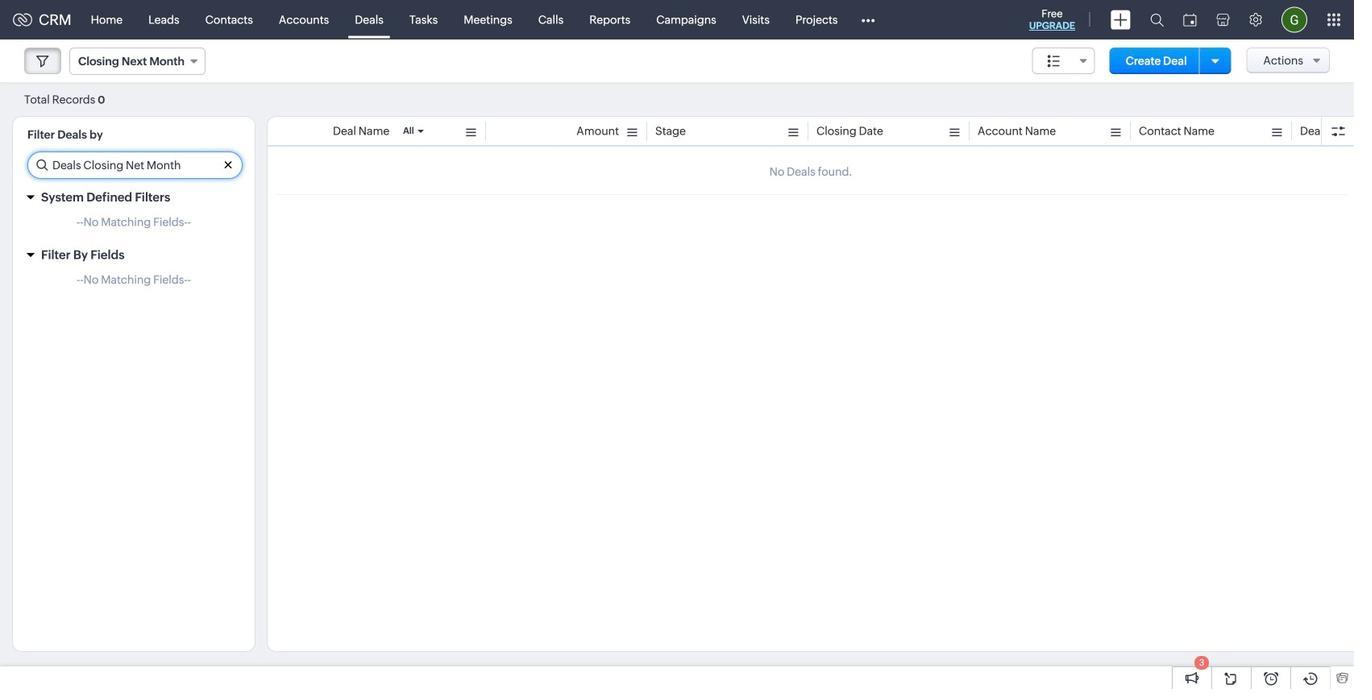 Task type: locate. For each thing, give the bounding box(es) containing it.
region
[[13, 212, 255, 241], [13, 269, 255, 298]]

logo image
[[13, 13, 32, 26]]

size image
[[1048, 54, 1060, 69]]

1 vertical spatial region
[[13, 269, 255, 298]]

profile element
[[1272, 0, 1317, 39]]

Search text field
[[28, 152, 242, 178]]

0 vertical spatial region
[[13, 212, 255, 241]]

2 region from the top
[[13, 269, 255, 298]]

create menu image
[[1111, 10, 1131, 29]]

None field
[[69, 48, 206, 75], [1032, 48, 1095, 74], [69, 48, 206, 75]]

create menu element
[[1101, 0, 1140, 39]]



Task type: describe. For each thing, give the bounding box(es) containing it.
profile image
[[1281, 7, 1307, 33]]

calendar image
[[1183, 13, 1197, 26]]

search element
[[1140, 0, 1173, 39]]

1 region from the top
[[13, 212, 255, 241]]

Other Modules field
[[851, 7, 885, 33]]

search image
[[1150, 13, 1164, 27]]

none field size
[[1032, 48, 1095, 74]]



Task type: vqa. For each thing, say whether or not it's contained in the screenshot.
OTHER MODULES field
yes



